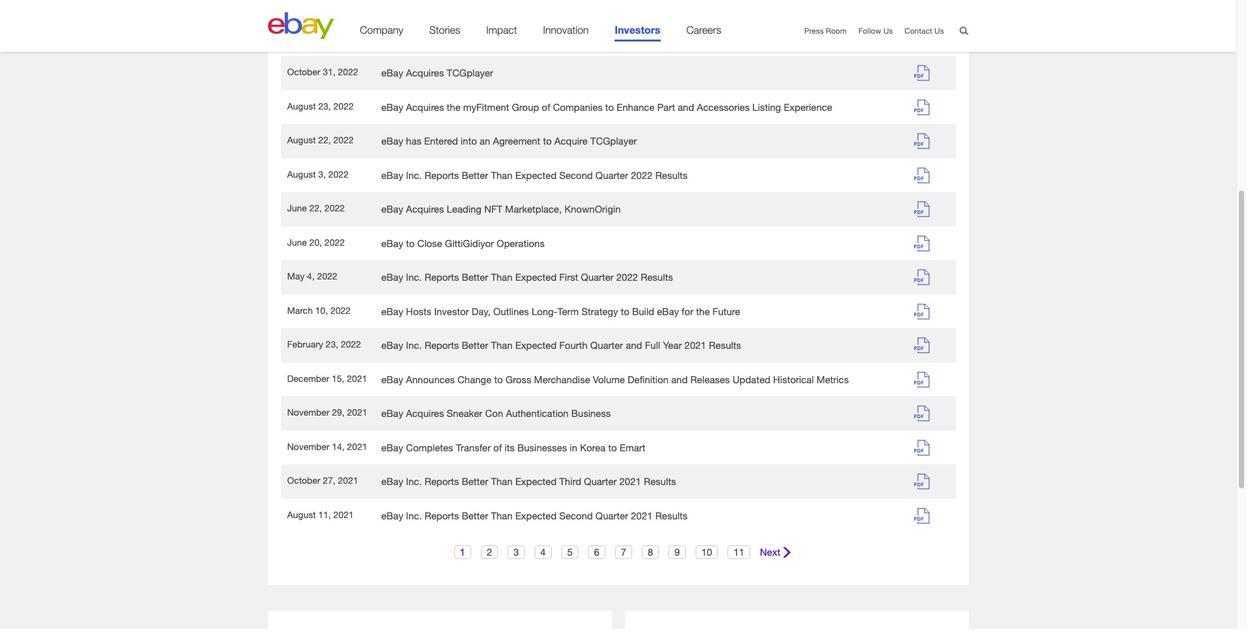 Task type: describe. For each thing, give the bounding box(es) containing it.
definition
[[628, 374, 669, 385]]

10,
[[315, 305, 328, 316]]

reports for ebay inc. reports better than expected third quarter 2022 results
[[425, 33, 459, 44]]

expected for ebay inc. reports better than expected second quarter 2021 results
[[515, 510, 557, 522]]

2021 right '15,' at bottom left
[[347, 373, 367, 384]]

better for ebay inc. reports better than expected third quarter 2022 results
[[462, 33, 488, 44]]

inc. for ebay inc. reports better than expected first quarter 2022 results
[[406, 271, 422, 283]]

27,
[[323, 475, 336, 486]]

2021 right 14,
[[347, 441, 367, 452]]

investors
[[615, 23, 661, 36]]

1 vertical spatial tcgplayer
[[590, 135, 637, 147]]

us for contact us
[[935, 26, 944, 36]]

room
[[826, 26, 847, 36]]

third for 2021
[[559, 476, 581, 488]]

ebay acquires leading nft marketplace, knownorigin
[[381, 203, 621, 215]]

to left enhance
[[605, 101, 614, 113]]

investor
[[434, 305, 469, 317]]

than for ebay inc. reports better than expected third quarter 2022 results
[[491, 33, 513, 44]]

to right korea
[[608, 442, 617, 453]]

10
[[702, 547, 712, 558]]

ebay inc. reports better than expected fourth quarter and full year 2021 results
[[381, 340, 741, 351]]

results for ebay inc. reports better than expected third quarter 2021 results
[[644, 476, 676, 488]]

ebay inc. reports better than expected third quarter 2021 results
[[381, 476, 676, 488]]

2
[[487, 547, 492, 558]]

14,
[[332, 441, 345, 452]]

2022 for ebay hosts investor day, outlines long-term strategy to build ebay for the future
[[331, 305, 351, 316]]

merchandise
[[534, 374, 590, 385]]

volume
[[593, 374, 625, 385]]

and for releases
[[671, 374, 688, 385]]

better for ebay inc. reports better than expected third quarter 2021 results
[[462, 476, 488, 488]]

ebay announces change to gross merchandise volume definition and releases updated historical metrics
[[381, 374, 849, 385]]

to left the 'acquire'
[[543, 135, 552, 147]]

2022 for ebay acquires tcgplayer
[[338, 66, 358, 77]]

inc. for ebay inc. reports better than expected third quarter 2021 results
[[406, 476, 422, 488]]

nft
[[484, 203, 503, 215]]

ebay for ebay hosts investor day, outlines long-term strategy to build ebay for the future
[[381, 305, 403, 317]]

2021 right 29,
[[347, 407, 367, 418]]

2022 for ebay inc. reports better than expected third quarter 2022 results
[[342, 32, 362, 43]]

4
[[541, 547, 546, 558]]

results for ebay inc. reports better than expected second quarter 2021 results
[[656, 510, 688, 522]]

business
[[572, 408, 611, 419]]

expected for ebay inc. reports better than expected first quarter 2022 results
[[515, 271, 557, 283]]

ebay for ebay has entered into an agreement to acquire tcgplayer
[[381, 135, 403, 147]]

quarter for ebay inc. reports better than expected second quarter 2021 results
[[596, 510, 629, 522]]

third for 2022
[[559, 33, 581, 44]]

stories link
[[429, 24, 460, 42]]

ebay inc. reports better than expected first quarter 2022 results link
[[381, 271, 673, 283]]

korea
[[580, 442, 606, 453]]

experience
[[784, 101, 833, 113]]

results for ebay inc. reports better than expected second quarter 2022 results
[[656, 169, 688, 181]]

1 vertical spatial of
[[494, 442, 502, 453]]

ebay completes transfer of its businesses in korea to emart link
[[381, 442, 646, 453]]

strategy
[[582, 305, 618, 317]]

acquires for sneaker
[[406, 408, 444, 419]]

reports for ebay inc. reports better than expected second quarter 2021 results
[[425, 510, 459, 522]]

enhance
[[617, 101, 655, 113]]

press room link
[[804, 26, 847, 36]]

1
[[460, 547, 465, 558]]

ebay for ebay acquires sneaker con authentication business
[[381, 408, 403, 419]]

0 vertical spatial the
[[447, 101, 461, 113]]

ebay for ebay inc. reports better than expected first quarter 2022 results
[[381, 271, 403, 283]]

entered
[[424, 135, 458, 147]]

ebay inc. reports better than expected second quarter 2022 results
[[381, 169, 688, 181]]

completes
[[406, 442, 453, 453]]

change
[[458, 374, 492, 385]]

expected for ebay inc. reports better than expected third quarter 2021 results
[[515, 476, 557, 488]]

6
[[594, 547, 600, 558]]

november 14, 2021
[[287, 441, 367, 452]]

inc. for ebay inc. reports better than expected fourth quarter and full year 2021 results
[[406, 340, 422, 351]]

ebay acquires sneaker con authentication business
[[381, 408, 611, 419]]

businesses
[[518, 442, 567, 453]]

quarter for ebay inc. reports better than expected fourth quarter and full year 2021 results
[[590, 340, 623, 351]]

day,
[[472, 305, 491, 317]]

quarter for ebay inc. reports better than expected second quarter 2022 results
[[596, 169, 629, 181]]

contact
[[905, 26, 933, 36]]

fourth
[[559, 340, 588, 351]]

august 23, 2022
[[287, 100, 354, 111]]

may
[[287, 271, 305, 282]]

press
[[804, 26, 824, 36]]

than for ebay inc. reports better than expected second quarter 2021 results
[[491, 510, 513, 522]]

impact link
[[486, 24, 517, 42]]

reports for ebay inc. reports better than expected third quarter 2021 results
[[425, 476, 459, 488]]

expected for ebay inc. reports better than expected third quarter 2022 results
[[515, 33, 557, 44]]

results for ebay inc. reports better than expected third quarter 2022 results
[[644, 33, 676, 44]]

ebay hosts investor day, outlines long-term strategy to build ebay for the future
[[381, 305, 741, 317]]

august 3, 2022
[[287, 168, 349, 180]]

march
[[287, 305, 313, 316]]

has
[[406, 135, 422, 147]]

to left build
[[621, 305, 630, 317]]

inc. for ebay inc. reports better than expected second quarter 2022 results
[[406, 169, 422, 181]]

its
[[505, 442, 515, 453]]

20,
[[309, 237, 322, 248]]

future
[[713, 305, 741, 317]]

inc. for ebay inc. reports better than expected second quarter 2021 results
[[406, 510, 422, 522]]

emart
[[620, 442, 646, 453]]

8
[[648, 547, 653, 558]]

ebay for ebay inc. reports better than expected third quarter 2021 results
[[381, 476, 403, 488]]

2022 for ebay acquires the myfitment group of companies to enhance part and accessories listing experience
[[334, 100, 354, 111]]

ebay acquires leading nft marketplace, knownorigin link
[[381, 203, 621, 215]]

listing
[[753, 101, 781, 113]]

11
[[734, 547, 745, 558]]

press room
[[804, 26, 847, 36]]

ebay acquires tcgplayer link
[[381, 67, 493, 79]]

3
[[514, 547, 519, 558]]

outlines
[[493, 305, 529, 317]]

22, for ebay acquires leading nft marketplace, knownorigin
[[309, 203, 322, 214]]

releases
[[691, 374, 730, 385]]

results for ebay inc. reports better than expected first quarter 2022 results
[[641, 271, 673, 283]]

ebay acquires the myfitment group of companies to enhance part and accessories listing experience link
[[381, 101, 833, 113]]

myfitment
[[463, 101, 509, 113]]

accessories
[[697, 101, 750, 113]]

ebay for ebay announces change to gross merchandise volume definition and releases updated historical metrics
[[381, 374, 403, 385]]

gittigidiyor
[[445, 237, 494, 249]]

investors link
[[615, 23, 661, 42]]

february 23, 2022
[[287, 339, 361, 350]]

ebay completes transfer of its businesses in korea to emart
[[381, 442, 646, 453]]

4,
[[307, 271, 315, 282]]

announces
[[406, 374, 455, 385]]

ebay to close gittigidiyor operations link
[[381, 237, 545, 249]]

3,
[[318, 168, 326, 180]]

ebay for ebay inc. reports better than expected fourth quarter and full year 2021 results
[[381, 340, 403, 351]]

reports for ebay inc. reports better than expected fourth quarter and full year 2021 results
[[425, 340, 459, 351]]



Task type: vqa. For each thing, say whether or not it's contained in the screenshot.


Task type: locate. For each thing, give the bounding box(es) containing it.
2022 for ebay has entered into an agreement to acquire tcgplayer
[[334, 134, 354, 145]]

inc. for ebay inc. reports better than expected third quarter 2022 results
[[406, 33, 422, 44]]

2021 right "year"
[[685, 340, 706, 351]]

november left 14,
[[287, 441, 330, 452]]

better
[[462, 33, 488, 44], [462, 169, 488, 181], [462, 271, 488, 283], [462, 340, 488, 351], [462, 476, 488, 488], [462, 510, 488, 522]]

2,
[[332, 32, 340, 43]]

and right part
[[678, 101, 694, 113]]

2021 down emart
[[620, 476, 641, 488]]

2 us from the left
[[935, 26, 944, 36]]

1 vertical spatial november
[[287, 407, 330, 418]]

the left myfitment
[[447, 101, 461, 113]]

1 horizontal spatial the
[[696, 305, 710, 317]]

august for ebay inc. reports better than expected second quarter 2022 results
[[287, 168, 316, 180]]

2022
[[342, 32, 362, 43], [620, 33, 641, 44], [338, 66, 358, 77], [334, 100, 354, 111], [334, 134, 354, 145], [329, 168, 349, 180], [631, 169, 653, 181], [325, 203, 345, 214], [325, 237, 345, 248], [317, 271, 337, 282], [617, 271, 638, 283], [331, 305, 351, 316], [341, 339, 361, 350]]

than up 2
[[491, 510, 513, 522]]

acquire
[[555, 135, 588, 147]]

november for ebay acquires sneaker con authentication business
[[287, 407, 330, 418]]

1 inc. from the top
[[406, 33, 422, 44]]

1 better from the top
[[462, 33, 488, 44]]

15,
[[332, 373, 345, 384]]

second
[[559, 169, 593, 181], [559, 510, 593, 522]]

inc.
[[406, 33, 422, 44], [406, 169, 422, 181], [406, 271, 422, 283], [406, 340, 422, 351], [406, 476, 422, 488], [406, 510, 422, 522]]

second up the 5
[[559, 510, 593, 522]]

august 22, 2022
[[287, 134, 354, 145]]

november left 2,
[[287, 32, 330, 43]]

better for ebay inc. reports better than expected fourth quarter and full year 2021 results
[[462, 340, 488, 351]]

november for ebay inc. reports better than expected third quarter 2022 results
[[287, 32, 330, 43]]

ebay
[[381, 33, 403, 44], [381, 67, 403, 79], [381, 101, 403, 113], [381, 135, 403, 147], [381, 169, 403, 181], [381, 203, 403, 215], [381, 237, 403, 249], [381, 271, 403, 283], [381, 305, 403, 317], [657, 305, 679, 317], [381, 340, 403, 351], [381, 374, 403, 385], [381, 408, 403, 419], [381, 442, 403, 453], [381, 476, 403, 488], [381, 510, 403, 522]]

march 10, 2022
[[287, 305, 351, 316]]

2 second from the top
[[559, 510, 593, 522]]

tcgplayer up myfitment
[[447, 67, 493, 79]]

2 inc. from the top
[[406, 169, 422, 181]]

second down the 'acquire'
[[559, 169, 593, 181]]

expected
[[515, 33, 557, 44], [515, 169, 557, 181], [515, 271, 557, 283], [515, 340, 557, 351], [515, 476, 557, 488], [515, 510, 557, 522]]

may 4, 2022
[[287, 271, 337, 282]]

1 june from the top
[[287, 203, 307, 214]]

ebay inc. reports better than expected second quarter 2021 results
[[381, 510, 688, 522]]

2 november from the top
[[287, 407, 330, 418]]

of left its
[[494, 442, 502, 453]]

1 november from the top
[[287, 32, 330, 43]]

company
[[360, 24, 403, 36]]

5 better from the top
[[462, 476, 488, 488]]

4 inc. from the top
[[406, 340, 422, 351]]

1 horizontal spatial of
[[542, 101, 550, 113]]

29,
[[332, 407, 345, 418]]

2 vertical spatial november
[[287, 441, 330, 452]]

august up the august 3, 2022
[[287, 134, 316, 145]]

7
[[621, 547, 626, 558]]

1 third from the top
[[559, 33, 581, 44]]

november for ebay completes transfer of its businesses in korea to emart
[[287, 441, 330, 452]]

june up june 20, 2022
[[287, 203, 307, 214]]

ebay for ebay inc. reports better than expected second quarter 2021 results
[[381, 510, 403, 522]]

1 vertical spatial third
[[559, 476, 581, 488]]

ebay acquires the myfitment group of companies to enhance part and accessories listing experience
[[381, 101, 833, 113]]

impact
[[486, 24, 517, 36]]

2 acquires from the top
[[406, 101, 444, 113]]

ebay hosts investor day, outlines long-term strategy to build ebay for the future link
[[381, 305, 741, 317]]

august for ebay has entered into an agreement to acquire tcgplayer
[[287, 134, 316, 145]]

company link
[[360, 24, 403, 42]]

follow
[[859, 26, 881, 36]]

2 expected from the top
[[515, 169, 557, 181]]

4 reports from the top
[[425, 340, 459, 351]]

than down its
[[491, 476, 513, 488]]

2021 right '11,'
[[334, 509, 354, 520]]

august left '11,'
[[287, 509, 316, 520]]

better right stories link
[[462, 33, 488, 44]]

22, up 20,
[[309, 203, 322, 214]]

con
[[485, 408, 503, 419]]

5 inc. from the top
[[406, 476, 422, 488]]

for
[[682, 305, 694, 317]]

authentication
[[506, 408, 569, 419]]

1 vertical spatial 22,
[[309, 203, 322, 214]]

june left 20,
[[287, 237, 307, 248]]

and left the full
[[626, 340, 642, 351]]

23, for ebay acquires the myfitment group of companies to enhance part and accessories listing experience
[[318, 100, 331, 111]]

2 better from the top
[[462, 169, 488, 181]]

0 vertical spatial october
[[287, 66, 320, 77]]

stories
[[429, 24, 460, 36]]

to left close
[[406, 237, 415, 249]]

acquires up the completes
[[406, 408, 444, 419]]

october left 27,
[[287, 475, 320, 486]]

3 better from the top
[[462, 271, 488, 283]]

ebay for ebay inc. reports better than expected third quarter 2022 results
[[381, 33, 403, 44]]

6 reports from the top
[[425, 510, 459, 522]]

ebay for ebay acquires leading nft marketplace, knownorigin
[[381, 203, 403, 215]]

us right the follow
[[884, 26, 893, 36]]

0 vertical spatial november
[[287, 32, 330, 43]]

ebay for ebay acquires tcgplayer
[[381, 67, 403, 79]]

full
[[645, 340, 660, 351]]

1 vertical spatial second
[[559, 510, 593, 522]]

june 20, 2022
[[287, 237, 345, 248]]

us for follow us
[[884, 26, 893, 36]]

innovation link
[[543, 24, 589, 42]]

better down the gittigidiyor
[[462, 271, 488, 283]]

2 august from the top
[[287, 134, 316, 145]]

2 than from the top
[[491, 169, 513, 181]]

2 vertical spatial and
[[671, 374, 688, 385]]

us right contact
[[935, 26, 944, 36]]

ebay has entered into an agreement to acquire tcgplayer
[[381, 135, 637, 147]]

year
[[663, 340, 682, 351]]

ebay for ebay acquires the myfitment group of companies to enhance part and accessories listing experience
[[381, 101, 403, 113]]

1 second from the top
[[559, 169, 593, 181]]

3 reports from the top
[[425, 271, 459, 283]]

6 inc. from the top
[[406, 510, 422, 522]]

into
[[461, 135, 477, 147]]

november 29, 2021
[[287, 407, 367, 418]]

23, for ebay inc. reports better than expected fourth quarter and full year 2021 results
[[326, 339, 338, 350]]

june
[[287, 203, 307, 214], [287, 237, 307, 248]]

2 june from the top
[[287, 237, 307, 248]]

reports for ebay inc. reports better than expected second quarter 2022 results
[[425, 169, 459, 181]]

than for ebay inc. reports better than expected third quarter 2021 results
[[491, 476, 513, 488]]

october for ebay acquires tcgplayer
[[287, 66, 320, 77]]

5 reports from the top
[[425, 476, 459, 488]]

better down transfer in the left of the page
[[462, 476, 488, 488]]

october for ebay inc. reports better than expected third quarter 2021 results
[[287, 475, 320, 486]]

expected for ebay inc. reports better than expected second quarter 2022 results
[[515, 169, 557, 181]]

ebay for ebay completes transfer of its businesses in korea to emart
[[381, 442, 403, 453]]

2021 up the 8
[[631, 510, 653, 522]]

1 than from the top
[[491, 33, 513, 44]]

1 august from the top
[[287, 100, 316, 111]]

leading
[[447, 203, 482, 215]]

better for ebay inc. reports better than expected first quarter 2022 results
[[462, 271, 488, 283]]

2022 for ebay inc. reports better than expected fourth quarter and full year 2021 results
[[341, 339, 361, 350]]

reports for ebay inc. reports better than expected first quarter 2022 results
[[425, 271, 459, 283]]

5 expected from the top
[[515, 476, 557, 488]]

6 than from the top
[[491, 510, 513, 522]]

2022 for ebay acquires leading nft marketplace, knownorigin
[[325, 203, 345, 214]]

december
[[287, 373, 329, 384]]

2022 for ebay inc. reports better than expected first quarter 2022 results
[[317, 271, 337, 282]]

than for ebay inc. reports better than expected second quarter 2022 results
[[491, 169, 513, 181]]

better for ebay inc. reports better than expected second quarter 2022 results
[[462, 169, 488, 181]]

0 vertical spatial tcgplayer
[[447, 67, 493, 79]]

23, down "october 31, 2022"
[[318, 100, 331, 111]]

expected for ebay inc. reports better than expected fourth quarter and full year 2021 results
[[515, 340, 557, 351]]

5
[[567, 547, 573, 558]]

historical
[[773, 374, 814, 385]]

0 vertical spatial 23,
[[318, 100, 331, 111]]

acquires for leading
[[406, 203, 444, 215]]

november 2, 2022
[[287, 32, 362, 43]]

acquires for tcgplayer
[[406, 67, 444, 79]]

better up 1
[[462, 510, 488, 522]]

tcgplayer
[[447, 67, 493, 79], [590, 135, 637, 147]]

october left 31,
[[287, 66, 320, 77]]

gross
[[506, 374, 531, 385]]

august left 3,
[[287, 168, 316, 180]]

9
[[675, 547, 680, 558]]

22, for ebay has entered into an agreement to acquire tcgplayer
[[318, 134, 331, 145]]

than for ebay inc. reports better than expected first quarter 2022 results
[[491, 271, 513, 283]]

august for ebay inc. reports better than expected second quarter 2021 results
[[287, 509, 316, 520]]

6 expected from the top
[[515, 510, 557, 522]]

second for 2022
[[559, 169, 593, 181]]

4 acquires from the top
[[406, 408, 444, 419]]

1 us from the left
[[884, 26, 893, 36]]

than up the outlines
[[491, 271, 513, 283]]

1 october from the top
[[287, 66, 320, 77]]

1 acquires from the top
[[406, 67, 444, 79]]

3 august from the top
[[287, 168, 316, 180]]

ebay for ebay to close gittigidiyor operations
[[381, 237, 403, 249]]

2022 for ebay inc. reports better than expected second quarter 2022 results
[[329, 168, 349, 180]]

ebay to close gittigidiyor operations
[[381, 237, 545, 249]]

3 expected from the top
[[515, 271, 557, 283]]

close
[[417, 237, 442, 249]]

june 22, 2022
[[287, 203, 345, 214]]

3 acquires from the top
[[406, 203, 444, 215]]

february
[[287, 339, 323, 350]]

than up ebay acquires leading nft marketplace, knownorigin
[[491, 169, 513, 181]]

0 horizontal spatial tcgplayer
[[447, 67, 493, 79]]

june for ebay to close gittigidiyor operations
[[287, 237, 307, 248]]

ebay inc. reports better than expected third quarter 2022 results
[[381, 33, 676, 44]]

ebay announces change to gross merchandise volume definition and releases updated historical metrics link
[[381, 374, 849, 385]]

follow us
[[859, 26, 893, 36]]

than right stories link
[[491, 33, 513, 44]]

1 vertical spatial the
[[696, 305, 710, 317]]

companies
[[553, 101, 603, 113]]

november left 29,
[[287, 407, 330, 418]]

of right group
[[542, 101, 550, 113]]

the right for
[[696, 305, 710, 317]]

the
[[447, 101, 461, 113], [696, 305, 710, 317]]

1 vertical spatial june
[[287, 237, 307, 248]]

acquires up close
[[406, 203, 444, 215]]

to left gross in the left of the page
[[494, 374, 503, 385]]

ebay for ebay inc. reports better than expected second quarter 2022 results
[[381, 169, 403, 181]]

3 november from the top
[[287, 441, 330, 452]]

1 expected from the top
[[515, 33, 557, 44]]

0 vertical spatial 22,
[[318, 134, 331, 145]]

1 vertical spatial october
[[287, 475, 320, 486]]

reports
[[425, 33, 459, 44], [425, 169, 459, 181], [425, 271, 459, 283], [425, 340, 459, 351], [425, 476, 459, 488], [425, 510, 459, 522]]

1 vertical spatial 23,
[[326, 339, 338, 350]]

2 october from the top
[[287, 475, 320, 486]]

august for ebay acquires the myfitment group of companies to enhance part and accessories listing experience
[[287, 100, 316, 111]]

operations
[[497, 237, 545, 249]]

better up change
[[462, 340, 488, 351]]

and left releases
[[671, 374, 688, 385]]

quarter for ebay inc. reports better than expected first quarter 2022 results
[[581, 271, 614, 283]]

quarter for ebay inc. reports better than expected third quarter 2021 results
[[584, 476, 617, 488]]

home image
[[268, 12, 334, 39]]

acquires down stories link
[[406, 67, 444, 79]]

august up 'august 22, 2022'
[[287, 100, 316, 111]]

4 expected from the top
[[515, 340, 557, 351]]

23, right february
[[326, 339, 338, 350]]

ebay acquires tcgplayer
[[381, 67, 493, 79]]

better for ebay inc. reports better than expected second quarter 2021 results
[[462, 510, 488, 522]]

1 horizontal spatial us
[[935, 26, 944, 36]]

ebay has entered into an agreement to acquire tcgplayer link
[[381, 135, 637, 147]]

acquires up has on the top of the page
[[406, 101, 444, 113]]

31,
[[323, 66, 336, 77]]

1 vertical spatial and
[[626, 340, 642, 351]]

4 better from the top
[[462, 340, 488, 351]]

first
[[559, 271, 578, 283]]

than
[[491, 33, 513, 44], [491, 169, 513, 181], [491, 271, 513, 283], [491, 340, 513, 351], [491, 476, 513, 488], [491, 510, 513, 522]]

ebay inc. reports better than expected third quarter 2022 results link
[[381, 33, 676, 44]]

4 than from the top
[[491, 340, 513, 351]]

0 vertical spatial and
[[678, 101, 694, 113]]

quick links list
[[793, 26, 944, 37]]

quarter for ebay inc. reports better than expected third quarter 2022 results
[[584, 33, 617, 44]]

updated
[[733, 374, 771, 385]]

ebay inc. reports better than expected first quarter 2022 results
[[381, 271, 673, 283]]

june for ebay acquires leading nft marketplace, knownorigin
[[287, 203, 307, 214]]

0 horizontal spatial us
[[884, 26, 893, 36]]

2 third from the top
[[559, 476, 581, 488]]

3 than from the top
[[491, 271, 513, 283]]

0 vertical spatial second
[[559, 169, 593, 181]]

2021 right 27,
[[338, 475, 358, 486]]

4 august from the top
[[287, 509, 316, 520]]

third
[[559, 33, 581, 44], [559, 476, 581, 488]]

2022 for ebay to close gittigidiyor operations
[[325, 237, 345, 248]]

1 horizontal spatial tcgplayer
[[590, 135, 637, 147]]

5 than from the top
[[491, 476, 513, 488]]

0 vertical spatial june
[[287, 203, 307, 214]]

than down the outlines
[[491, 340, 513, 351]]

0 horizontal spatial of
[[494, 442, 502, 453]]

2 reports from the top
[[425, 169, 459, 181]]

tcgplayer down ebay acquires the myfitment group of companies to enhance part and accessories listing experience 'link'
[[590, 135, 637, 147]]

22, up 3,
[[318, 134, 331, 145]]

0 horizontal spatial the
[[447, 101, 461, 113]]

and for full
[[626, 340, 642, 351]]

august
[[287, 100, 316, 111], [287, 134, 316, 145], [287, 168, 316, 180], [287, 509, 316, 520]]

acquires for the
[[406, 101, 444, 113]]

august 11, 2021
[[287, 509, 354, 520]]

results
[[644, 33, 676, 44], [656, 169, 688, 181], [641, 271, 673, 283], [709, 340, 741, 351], [644, 476, 676, 488], [656, 510, 688, 522]]

0 vertical spatial third
[[559, 33, 581, 44]]

second for 2021
[[559, 510, 593, 522]]

part
[[657, 101, 675, 113]]

1 reports from the top
[[425, 33, 459, 44]]

6 better from the top
[[462, 510, 488, 522]]

3 inc. from the top
[[406, 271, 422, 283]]

marketplace,
[[505, 203, 562, 215]]

than for ebay inc. reports better than expected fourth quarter and full year 2021 results
[[491, 340, 513, 351]]

0 vertical spatial of
[[542, 101, 550, 113]]

better down into
[[462, 169, 488, 181]]



